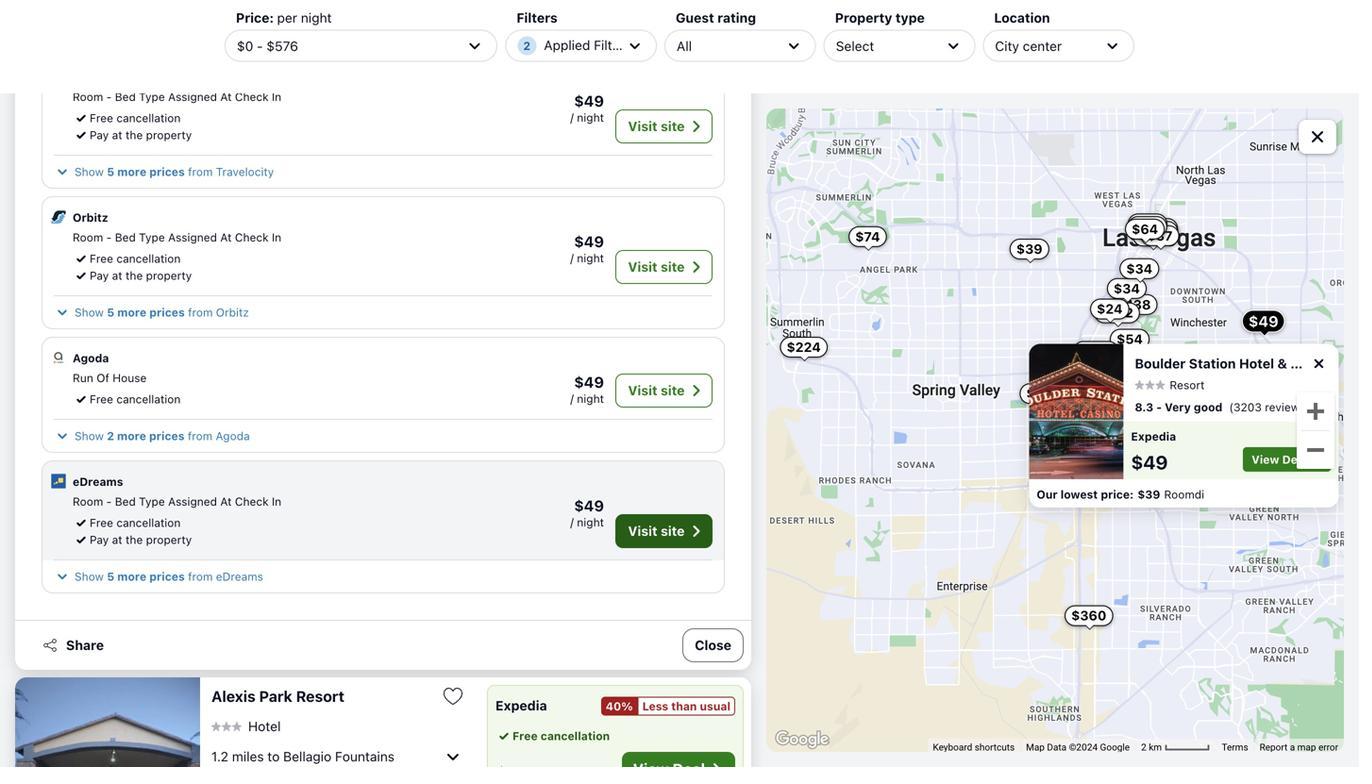 Task type: locate. For each thing, give the bounding box(es) containing it.
/
[[570, 111, 574, 124], [570, 251, 574, 265], [570, 392, 574, 405], [570, 516, 574, 529]]

$139 up 'roomdi'
[[1173, 462, 1206, 477]]

visit site
[[628, 118, 685, 134], [628, 259, 685, 274], [628, 383, 685, 398], [628, 523, 685, 539]]

the up show 5 more prices from orbitz
[[126, 269, 143, 282]]

agoda image
[[50, 349, 67, 366]]

1 vertical spatial expedia
[[496, 698, 547, 713]]

show for show 5 more prices from edreams
[[75, 570, 104, 583]]

2 vertical spatial in
[[272, 495, 281, 508]]

0 vertical spatial in
[[272, 90, 281, 103]]

$66 button
[[1128, 216, 1168, 237]]

room - bed type assigned at check in for orbitz
[[73, 231, 281, 244]]

assigned down show 5 more prices from travelocity in the top of the page
[[168, 231, 217, 244]]

3 show from the top
[[75, 429, 104, 443]]

$25
[[1083, 348, 1109, 363], [1081, 391, 1106, 407]]

$360
[[1072, 608, 1107, 624]]

1 prices from the top
[[149, 165, 185, 178]]

0 horizontal spatial orbitz
[[73, 211, 108, 224]]

deal
[[1282, 453, 1308, 466]]

2 show from the top
[[75, 306, 104, 319]]

$24
[[1097, 301, 1123, 317]]

from inside button
[[188, 24, 213, 38]]

3 5 from the top
[[107, 570, 114, 583]]

filters right applied
[[594, 37, 631, 53]]

0 vertical spatial 5
[[107, 165, 114, 178]]

assigned for orbitz
[[168, 231, 217, 244]]

$139 button
[[1118, 390, 1164, 411], [1167, 459, 1213, 480]]

2 vertical spatial property
[[146, 533, 192, 546]]

1 pay at the property from the top
[[90, 128, 192, 141]]

3 property from the top
[[146, 533, 192, 546]]

$39 inside $39 button
[[1017, 241, 1043, 257]]

2 vertical spatial assigned
[[168, 495, 217, 508]]

2 property from the top
[[146, 269, 192, 282]]

1 horizontal spatial agoda
[[216, 429, 250, 443]]

2 vertical spatial 2
[[1141, 742, 1147, 753]]

1 in from the top
[[272, 90, 281, 103]]

type right 'property'
[[896, 10, 925, 25]]

0 vertical spatial $45
[[1140, 228, 1166, 244]]

2 vertical spatial bed
[[115, 495, 136, 508]]

0 vertical spatial bed
[[115, 90, 136, 103]]

2 vertical spatial pay at the property
[[90, 533, 192, 546]]

fountains
[[335, 749, 395, 765]]

$192
[[1101, 305, 1134, 321]]

3 assigned from the top
[[168, 495, 217, 508]]

night
[[301, 10, 332, 25], [577, 111, 604, 124], [577, 251, 604, 265], [577, 392, 604, 405], [577, 516, 604, 529]]

bed down the show 2 more prices from agoda
[[115, 495, 136, 508]]

4 more from the top
[[117, 570, 147, 583]]

$25 inside button
[[1083, 348, 1109, 363]]

prices
[[149, 165, 185, 178], [149, 306, 185, 319], [149, 429, 185, 443], [149, 570, 185, 583]]

1 pay from the top
[[90, 128, 109, 141]]

pay up show 5 more prices from orbitz
[[90, 269, 109, 282]]

free cancellation down 40%
[[513, 729, 610, 743]]

orbitz image
[[50, 208, 67, 225]]

at up show 5 more prices from edreams
[[112, 533, 122, 546]]

pay at the property button up show 5 more prices from edreams
[[73, 531, 192, 548]]

0 vertical spatial resort
[[1170, 379, 1205, 392]]

1 vertical spatial $25 button
[[1074, 389, 1113, 410]]

- for free cancellation button over show 5 more prices from travelocity in the top of the page
[[106, 90, 112, 103]]

prices for from edreams
[[149, 570, 185, 583]]

2 $49 / night from the top
[[570, 232, 604, 265]]

- for free cancellation button over show 5 more prices from orbitz
[[106, 231, 112, 244]]

2 left km
[[1141, 742, 1147, 753]]

$139 down '$58' button
[[1124, 392, 1157, 408]]

night for from orbitz
[[577, 251, 604, 265]]

2 pay at the property from the top
[[90, 269, 192, 282]]

3 visit from the top
[[628, 383, 658, 398]]

bed
[[115, 90, 136, 103], [115, 231, 136, 244], [115, 495, 136, 508]]

1 vertical spatial room - bed type assigned at check in
[[73, 231, 281, 244]]

property up show 5 more prices from orbitz
[[146, 269, 192, 282]]

2 room from the top
[[73, 231, 103, 244]]

0 vertical spatial room
[[73, 90, 103, 103]]

free cancellation button up show 5 more prices from edreams
[[73, 514, 181, 531]]

0 horizontal spatial $45
[[1044, 353, 1070, 369]]

2 horizontal spatial 2
[[1141, 742, 1147, 753]]

pay at the property button up show 5 more prices from orbitz
[[73, 267, 192, 284]]

boulder station hotel & casino image
[[1029, 344, 1124, 480]]

show for show 5 more prices from orbitz
[[75, 306, 104, 319]]

bellagio
[[283, 749, 332, 765]]

hotel button
[[211, 718, 281, 735]]

0 horizontal spatial $39
[[1017, 241, 1043, 257]]

check for edreams
[[235, 495, 269, 508]]

0 vertical spatial room - bed type assigned at check in
[[73, 90, 281, 103]]

0 vertical spatial edreams
[[73, 475, 123, 488]]

3 / from the top
[[570, 392, 574, 405]]

filters up applied
[[517, 10, 558, 25]]

2 more from the top
[[117, 306, 147, 319]]

3 more from the top
[[117, 429, 146, 443]]

cancellation down house
[[116, 392, 181, 406]]

show 5 more prices from edreams
[[75, 570, 263, 583]]

view deal
[[1252, 453, 1308, 466]]

resort right park
[[296, 687, 345, 705]]

filters
[[517, 10, 558, 25], [594, 37, 631, 53]]

1 horizontal spatial $139
[[1173, 462, 1206, 477]]

type down show 5 more prices from travelocity in the top of the page
[[139, 231, 165, 244]]

$66
[[1134, 219, 1161, 234]]

3 in from the top
[[272, 495, 281, 508]]

&
[[1278, 356, 1287, 371]]

1 vertical spatial assigned
[[168, 231, 217, 244]]

1 vertical spatial pay
[[90, 269, 109, 282]]

room - bed type assigned at check in down show 5 more prices from travelocity in the top of the page
[[73, 231, 281, 244]]

$0 - $576
[[237, 38, 298, 54]]

lowest
[[1061, 488, 1098, 501]]

(3203
[[1229, 401, 1262, 414]]

0 vertical spatial $25
[[1083, 348, 1109, 363]]

$139 button up 'roomdi'
[[1167, 459, 1213, 480]]

visit site button for from agoda
[[616, 374, 713, 408]]

$95
[[1086, 376, 1112, 392]]

show for show 5 more prices from travelocity
[[75, 165, 104, 178]]

1 vertical spatial resort
[[296, 687, 345, 705]]

1 vertical spatial $39
[[1138, 488, 1161, 501]]

from hotels.com button
[[54, 15, 713, 39]]

3 pay at the property button from the top
[[73, 531, 192, 548]]

visit for orbitz
[[628, 259, 658, 274]]

type for free cancellation button over show 5 more prices from edreams
[[139, 495, 165, 508]]

2 the from the top
[[126, 269, 143, 282]]

visit
[[628, 118, 658, 134], [628, 259, 658, 274], [628, 383, 658, 398], [628, 523, 658, 539]]

free cancellation up show 5 more prices from travelocity in the top of the page
[[90, 111, 181, 124]]

1 vertical spatial the
[[126, 269, 143, 282]]

from hotels.com
[[185, 24, 276, 38]]

at
[[220, 90, 232, 103], [112, 128, 122, 141], [220, 231, 232, 244], [112, 269, 122, 282], [220, 495, 232, 508], [112, 533, 122, 546]]

1 vertical spatial pay at the property button
[[73, 267, 192, 284]]

share button
[[30, 628, 115, 662]]

resort button
[[1135, 379, 1205, 392]]

bed up show 5 more prices from travelocity in the top of the page
[[115, 90, 136, 103]]

1.2
[[211, 749, 228, 765]]

1 horizontal spatial $20
[[1120, 359, 1146, 375]]

1 show from the top
[[75, 165, 104, 178]]

0 vertical spatial pay at the property button
[[73, 126, 192, 143]]

show
[[75, 165, 104, 178], [75, 306, 104, 319], [75, 429, 104, 443], [75, 570, 104, 583]]

1 horizontal spatial $45
[[1140, 228, 1166, 244]]

4 $49 / night from the top
[[570, 497, 604, 529]]

price:
[[236, 10, 274, 25]]

cancellation down 40%
[[541, 729, 610, 743]]

0 vertical spatial orbitz
[[73, 211, 108, 224]]

0 horizontal spatial resort
[[296, 687, 345, 705]]

2 assigned from the top
[[168, 231, 217, 244]]

show 5 more prices from orbitz
[[75, 306, 249, 319]]

a
[[1290, 742, 1295, 753]]

$25 for $25
[[1083, 348, 1109, 363]]

2 vertical spatial room
[[73, 495, 103, 508]]

resort down $45 $59
[[1170, 379, 1205, 392]]

1 horizontal spatial 2
[[523, 39, 531, 52]]

4 visit site from the top
[[628, 523, 685, 539]]

free cancellation button up show 5 more prices from travelocity in the top of the page
[[73, 109, 181, 126]]

$179 button
[[1091, 347, 1136, 367]]

$74
[[855, 229, 880, 244]]

1 horizontal spatial hotel
[[1239, 356, 1274, 371]]

1 vertical spatial hotel
[[248, 719, 281, 734]]

applied filters
[[544, 37, 631, 53]]

1 vertical spatial check
[[235, 231, 269, 244]]

pay at the property button up show 5 more prices from travelocity in the top of the page
[[73, 126, 192, 143]]

room for edreams
[[73, 495, 103, 508]]

free cancellation for free cancellation button below 40%
[[513, 729, 610, 743]]

show 2 more prices from agoda
[[75, 429, 250, 443]]

per
[[277, 10, 297, 25]]

0 vertical spatial $34
[[1145, 224, 1172, 239]]

2 room - bed type assigned at check in from the top
[[73, 231, 281, 244]]

3 prices from the top
[[149, 429, 185, 443]]

$576
[[267, 38, 298, 54]]

$100
[[1080, 344, 1113, 359]]

cancellation
[[116, 111, 181, 124], [116, 252, 181, 265], [116, 392, 181, 406], [116, 516, 181, 529], [541, 729, 610, 743]]

km
[[1149, 742, 1162, 753]]

4 prices from the top
[[149, 570, 185, 583]]

1 vertical spatial 5
[[107, 306, 114, 319]]

pay up show 5 more prices from edreams
[[90, 533, 109, 546]]

bed down show 5 more prices from travelocity in the top of the page
[[115, 231, 136, 244]]

type up show 5 more prices from travelocity in the top of the page
[[139, 90, 165, 103]]

3 the from the top
[[126, 533, 143, 546]]

$49 / night for edreams
[[570, 497, 604, 529]]

$49 / night
[[570, 92, 604, 124], [570, 232, 604, 265], [570, 373, 604, 405], [570, 497, 604, 529]]

free cancellation for free cancellation button over show 5 more prices from edreams
[[90, 516, 181, 529]]

2 vertical spatial pay at the property button
[[73, 531, 192, 548]]

0 vertical spatial $45 button
[[1133, 226, 1173, 247]]

1 / from the top
[[570, 111, 574, 124]]

2 check from the top
[[235, 231, 269, 244]]

more for edreams
[[117, 570, 147, 583]]

1 vertical spatial in
[[272, 231, 281, 244]]

visit site button for from travelocity
[[616, 109, 713, 143]]

1 horizontal spatial resort
[[1170, 379, 1205, 392]]

pay at the property up show 5 more prices from orbitz
[[90, 269, 192, 282]]

map data ©2024 google
[[1026, 742, 1130, 753]]

0 vertical spatial $20
[[1120, 359, 1146, 375]]

1 vertical spatial $139 button
[[1167, 459, 1213, 480]]

2 inside button
[[1141, 742, 1147, 753]]

pay at the property up show 5 more prices from edreams
[[90, 533, 192, 546]]

at up show 5 more prices from travelocity in the top of the page
[[112, 128, 122, 141]]

2 5 from the top
[[107, 306, 114, 319]]

the up show 5 more prices from edreams
[[126, 533, 143, 546]]

0 vertical spatial hotel
[[1239, 356, 1274, 371]]

2 pay from the top
[[90, 269, 109, 282]]

$25 for $25 $192
[[1081, 391, 1106, 407]]

$49
[[574, 92, 604, 110], [574, 232, 604, 250], [1249, 312, 1279, 330], [574, 373, 604, 391], [1131, 451, 1168, 473], [574, 497, 604, 515]]

3 pay from the top
[[90, 533, 109, 546]]

room - bed type assigned at check in up show 5 more prices from travelocity in the top of the page
[[73, 90, 281, 103]]

alexis park resort
[[211, 687, 345, 705]]

0 horizontal spatial hotel
[[248, 719, 281, 734]]

2 vertical spatial room - bed type assigned at check in
[[73, 495, 281, 508]]

visit site for agoda
[[628, 383, 685, 398]]

bed for edreams
[[115, 495, 136, 508]]

2 vertical spatial pay
[[90, 533, 109, 546]]

our
[[1037, 488, 1058, 501]]

2 in from the top
[[272, 231, 281, 244]]

pay at the property up show 5 more prices from travelocity in the top of the page
[[90, 128, 192, 141]]

$45 inside $45 $59
[[1044, 353, 1070, 369]]

boulder
[[1135, 356, 1186, 371]]

2 vertical spatial check
[[235, 495, 269, 508]]

1 vertical spatial bed
[[115, 231, 136, 244]]

3 room from the top
[[73, 495, 103, 508]]

1 vertical spatial pay at the property
[[90, 269, 192, 282]]

usual
[[700, 700, 731, 713]]

$49 / night for agoda
[[570, 373, 604, 405]]

type down the show 2 more prices from agoda
[[139, 495, 165, 508]]

cancellation for free cancellation button over show 5 more prices from edreams
[[116, 516, 181, 529]]

/ for agoda
[[570, 392, 574, 405]]

free cancellation up show 5 more prices from edreams
[[90, 516, 181, 529]]

pay for edreams
[[90, 533, 109, 546]]

3 pay at the property from the top
[[90, 533, 192, 546]]

from for agoda
[[188, 429, 213, 443]]

check for orbitz
[[235, 231, 269, 244]]

0 vertical spatial $139 button
[[1118, 390, 1164, 411]]

0 vertical spatial $39
[[1017, 241, 1043, 257]]

3 check from the top
[[235, 495, 269, 508]]

the up show 5 more prices from travelocity in the top of the page
[[126, 128, 143, 141]]

0 vertical spatial $139
[[1124, 392, 1157, 408]]

8.3
[[1135, 401, 1154, 414]]

1 vertical spatial $20
[[1092, 390, 1118, 406]]

1 visit from the top
[[628, 118, 658, 134]]

1 vertical spatial 2
[[107, 429, 114, 443]]

2 visit from the top
[[628, 259, 658, 274]]

hotel up to
[[248, 719, 281, 734]]

0 horizontal spatial $139
[[1124, 392, 1157, 408]]

1 vertical spatial room
[[73, 231, 103, 244]]

2 left applied
[[523, 39, 531, 52]]

1 vertical spatial filters
[[594, 37, 631, 53]]

pay at the property
[[90, 128, 192, 141], [90, 269, 192, 282], [90, 533, 192, 546]]

3 visit site from the top
[[628, 383, 685, 398]]

2 site from the top
[[661, 259, 685, 274]]

$100 button
[[1073, 341, 1120, 362]]

0 vertical spatial agoda
[[73, 351, 109, 365]]

property
[[835, 10, 892, 25]]

4 show from the top
[[75, 570, 104, 583]]

1 vertical spatial edreams
[[216, 570, 263, 583]]

$45 inside $45 button
[[1140, 228, 1166, 244]]

cancellation up show 5 more prices from orbitz
[[116, 252, 181, 265]]

cancellation up show 5 more prices from travelocity in the top of the page
[[116, 111, 181, 124]]

1 visit site from the top
[[628, 118, 685, 134]]

1 bed from the top
[[115, 90, 136, 103]]

free cancellation down house
[[90, 392, 181, 406]]

1 pay at the property button from the top
[[73, 126, 192, 143]]

2 vertical spatial the
[[126, 533, 143, 546]]

pay up show 5 more prices from travelocity in the top of the page
[[90, 128, 109, 141]]

1 horizontal spatial $139 button
[[1167, 459, 1213, 480]]

assigned down the show 2 more prices from agoda
[[168, 495, 217, 508]]

$45
[[1140, 228, 1166, 244], [1044, 353, 1070, 369]]

map region
[[767, 109, 1344, 752]]

at down from hotels.com
[[220, 90, 232, 103]]

room - bed type assigned at check in
[[73, 90, 281, 103], [73, 231, 281, 244], [73, 495, 281, 508]]

1 visit site button from the top
[[616, 109, 713, 143]]

0 horizontal spatial agoda
[[73, 351, 109, 365]]

free cancellation up show 5 more prices from orbitz
[[90, 252, 181, 265]]

$25 button
[[1076, 345, 1115, 366], [1074, 389, 1113, 410]]

free
[[90, 111, 113, 124], [90, 252, 113, 265], [90, 392, 113, 406], [90, 516, 113, 529], [513, 729, 538, 743]]

$139 button down $58 at the right
[[1118, 390, 1164, 411]]

$59
[[1294, 361, 1320, 377]]

2 down run of house
[[107, 429, 114, 443]]

0 vertical spatial pay
[[90, 128, 109, 141]]

view deal button
[[1243, 447, 1331, 472]]

assigned down from hotels.com
[[168, 90, 217, 103]]

0 horizontal spatial $20
[[1092, 390, 1118, 406]]

5
[[107, 165, 114, 178], [107, 306, 114, 319], [107, 570, 114, 583]]

3 bed from the top
[[115, 495, 136, 508]]

hotel left &
[[1239, 356, 1274, 371]]

0 vertical spatial pay at the property
[[90, 128, 192, 141]]

0 vertical spatial assigned
[[168, 90, 217, 103]]

0 vertical spatial 2
[[523, 39, 531, 52]]

2 bed from the top
[[115, 231, 136, 244]]

0 horizontal spatial filters
[[517, 10, 558, 25]]

2 prices from the top
[[149, 306, 185, 319]]

1 5 from the top
[[107, 165, 114, 178]]

2 / from the top
[[570, 251, 574, 265]]

1 vertical spatial orbitz
[[216, 306, 249, 319]]

property up show 5 more prices from edreams
[[146, 533, 192, 546]]

resort inside button
[[296, 687, 345, 705]]

$49 inside button
[[1249, 312, 1279, 330]]

$224 button
[[780, 337, 828, 358]]

/ for edreams
[[570, 516, 574, 529]]

close button
[[683, 628, 744, 662]]

check
[[235, 90, 269, 103], [235, 231, 269, 244], [235, 495, 269, 508]]

1 site from the top
[[661, 118, 685, 134]]

visit for travelocity
[[628, 118, 658, 134]]

property up show 5 more prices from travelocity in the top of the page
[[146, 128, 192, 141]]

2 pay at the property button from the top
[[73, 267, 192, 284]]

0 vertical spatial the
[[126, 128, 143, 141]]

0 vertical spatial expedia
[[1131, 430, 1176, 443]]

0 vertical spatial filters
[[517, 10, 558, 25]]

in for orbitz
[[272, 231, 281, 244]]

type for free cancellation button over show 5 more prices from orbitz
[[139, 231, 165, 244]]

4 / from the top
[[570, 516, 574, 529]]

2 visit site button from the top
[[616, 250, 713, 284]]

room - bed type assigned at check in down the show 2 more prices from agoda
[[73, 495, 281, 508]]

2 visit site from the top
[[628, 259, 685, 274]]

cancellation up show 5 more prices from edreams
[[116, 516, 181, 529]]

$360 button
[[1065, 606, 1113, 627]]

bed for orbitz
[[115, 231, 136, 244]]

free cancellation button down house
[[73, 391, 181, 408]]

1 vertical spatial $45
[[1044, 353, 1070, 369]]

site
[[661, 118, 685, 134], [661, 259, 685, 274], [661, 383, 685, 398], [661, 523, 685, 539]]

$40 button
[[1128, 214, 1168, 234]]

pay
[[90, 128, 109, 141], [90, 269, 109, 282], [90, 533, 109, 546]]

0 vertical spatial property
[[146, 128, 192, 141]]

$25 inside $25 $192
[[1081, 391, 1106, 407]]

2 vertical spatial 5
[[107, 570, 114, 583]]

cancellation for free cancellation button over show 5 more prices from orbitz
[[116, 252, 181, 265]]

3 site from the top
[[661, 383, 685, 398]]

guest rating
[[676, 10, 756, 25]]

3 $49 / night from the top
[[570, 373, 604, 405]]

1 vertical spatial $20 button
[[1085, 388, 1124, 409]]

casino
[[1291, 356, 1335, 371]]

4 visit from the top
[[628, 523, 658, 539]]

3 visit site button from the top
[[616, 374, 713, 408]]

cancellation for free cancellation button over show 5 more prices from travelocity in the top of the page
[[116, 111, 181, 124]]

good
[[1194, 401, 1223, 414]]

1 vertical spatial property
[[146, 269, 192, 282]]

0 horizontal spatial 2
[[107, 429, 114, 443]]

2 for 2 km
[[1141, 742, 1147, 753]]

0 horizontal spatial $45 button
[[1038, 351, 1077, 371]]

3 room - bed type assigned at check in from the top
[[73, 495, 281, 508]]

$45 for $45
[[1140, 228, 1166, 244]]

$45 button
[[1133, 226, 1173, 247], [1038, 351, 1077, 371]]

$145 button
[[1132, 218, 1178, 239]]

less
[[643, 700, 669, 713]]



Task type: vqa. For each thing, say whether or not it's contained in the screenshot.


Task type: describe. For each thing, give the bounding box(es) containing it.
free cancellation button up show 5 more prices from orbitz
[[73, 250, 181, 267]]

$179 $139
[[1097, 349, 1157, 408]]

$45 for $45 $59
[[1044, 353, 1070, 369]]

1 property from the top
[[146, 128, 192, 141]]

1 vertical spatial $45 button
[[1038, 351, 1077, 371]]

visit site for travelocity
[[628, 118, 685, 134]]

$36 button
[[1020, 383, 1059, 404]]

data
[[1047, 742, 1067, 753]]

$49 / night for orbitz
[[570, 232, 604, 265]]

our lowest price: $39 roomdi
[[1037, 488, 1205, 501]]

property type
[[835, 10, 925, 25]]

in for edreams
[[272, 495, 281, 508]]

hotels.com
[[216, 24, 276, 38]]

room - bed type assigned at check in for edreams
[[73, 495, 281, 508]]

select
[[836, 38, 874, 54]]

1 horizontal spatial edreams
[[216, 570, 263, 583]]

close
[[695, 637, 732, 653]]

city center
[[995, 38, 1062, 54]]

from for edreams
[[188, 570, 213, 583]]

4 site from the top
[[661, 523, 685, 539]]

$138
[[1118, 297, 1151, 312]]

travelocity
[[216, 165, 274, 178]]

center
[[1023, 38, 1062, 54]]

room for orbitz
[[73, 231, 103, 244]]

1.2 miles to bellagio fountains
[[211, 749, 395, 765]]

$139 inside '$179 $139'
[[1124, 392, 1157, 408]]

0 vertical spatial $25 button
[[1076, 345, 1115, 366]]

report
[[1260, 742, 1288, 753]]

5 for show 5 more prices from travelocity
[[107, 165, 114, 178]]

map
[[1298, 742, 1316, 753]]

miles
[[232, 749, 264, 765]]

2 for 2
[[523, 39, 531, 52]]

pay at the property button for edreams
[[73, 531, 192, 548]]

- for free cancellation button over show 5 more prices from edreams
[[106, 495, 112, 508]]

guest
[[676, 10, 714, 25]]

site for show 2 more prices from agoda
[[661, 383, 685, 398]]

boulder station hotel & casino
[[1135, 356, 1335, 371]]

1 more from the top
[[117, 165, 147, 178]]

edreams image
[[50, 473, 67, 490]]

applied
[[544, 37, 590, 53]]

visit site button for from orbitz
[[616, 250, 713, 284]]

of
[[96, 371, 109, 384]]

share
[[66, 638, 104, 653]]

visit site for orbitz
[[628, 259, 685, 274]]

hotel inside hotel button
[[248, 719, 281, 734]]

the for orbitz
[[126, 269, 143, 282]]

5 for show 5 more prices from edreams
[[107, 570, 114, 583]]

$53
[[1105, 359, 1131, 375]]

pay at the property button for orbitz
[[73, 267, 192, 284]]

alexis
[[211, 687, 256, 705]]

5 for show 5 more prices from orbitz
[[107, 306, 114, 319]]

$224
[[787, 339, 821, 355]]

$39 button
[[1010, 239, 1049, 260]]

site for show 5 more prices from travelocity
[[661, 118, 685, 134]]

$54 button
[[1110, 329, 1150, 350]]

0 horizontal spatial edreams
[[73, 475, 123, 488]]

at down travelocity
[[220, 231, 232, 244]]

error
[[1319, 742, 1339, 753]]

night for from edreams
[[577, 516, 604, 529]]

site for show 5 more prices from orbitz
[[661, 259, 685, 274]]

at up show 5 more prices from orbitz
[[112, 269, 122, 282]]

1 horizontal spatial orbitz
[[216, 306, 249, 319]]

$25 $192
[[1081, 305, 1134, 407]]

$192 button
[[1094, 303, 1140, 323]]

1 horizontal spatial filters
[[594, 37, 631, 53]]

1 horizontal spatial $45 button
[[1133, 226, 1173, 247]]

$37
[[1148, 228, 1173, 243]]

0 horizontal spatial expedia
[[496, 698, 547, 713]]

1 horizontal spatial $39
[[1138, 488, 1161, 501]]

google image
[[771, 728, 834, 752]]

view
[[1252, 453, 1280, 466]]

1 assigned from the top
[[168, 90, 217, 103]]

$24 button
[[1090, 299, 1130, 320]]

/ for orbitz
[[570, 251, 574, 265]]

$95 button
[[1079, 374, 1119, 395]]

1 room - bed type assigned at check in from the top
[[73, 90, 281, 103]]

pay for orbitz
[[90, 269, 109, 282]]

$184 button
[[1052, 427, 1099, 448]]

show for show 2 more prices from agoda
[[75, 429, 104, 443]]

at down the show 2 more prices from agoda
[[220, 495, 232, 508]]

1 vertical spatial $34
[[1126, 261, 1153, 276]]

pay at the property for orbitz
[[90, 269, 192, 282]]

from for travelocity
[[188, 165, 213, 178]]

1 check from the top
[[235, 90, 269, 103]]

1 the from the top
[[126, 128, 143, 141]]

$179
[[1097, 349, 1129, 365]]

40% less than usual
[[606, 700, 731, 713]]

$64 button
[[1125, 219, 1165, 240]]

reviews)
[[1265, 401, 1310, 414]]

4 visit site button from the top
[[616, 514, 713, 548]]

$36
[[1027, 386, 1053, 401]]

report a map error
[[1260, 742, 1339, 753]]

free cancellation for free cancellation button over show 5 more prices from orbitz
[[90, 252, 181, 265]]

more for agoda
[[117, 429, 146, 443]]

cancellation for free cancellation button below 40%
[[541, 729, 610, 743]]

prices for from travelocity
[[149, 165, 185, 178]]

report a map error link
[[1260, 742, 1339, 753]]

$184
[[1059, 430, 1092, 445]]

free cancellation for free cancellation button below house
[[90, 392, 181, 406]]

alexis park resort button
[[211, 687, 427, 706]]

$45 $59
[[1044, 353, 1320, 377]]

keyboard shortcuts button
[[933, 741, 1015, 754]]

the for edreams
[[126, 533, 143, 546]]

$289
[[1091, 357, 1126, 372]]

run of house
[[73, 371, 147, 384]]

1 room from the top
[[73, 90, 103, 103]]

0 horizontal spatial $139 button
[[1118, 390, 1164, 411]]

prices for from orbitz
[[149, 306, 185, 319]]

to
[[267, 749, 280, 765]]

$0
[[237, 38, 253, 54]]

property for orbitz
[[146, 269, 192, 282]]

assigned for edreams
[[168, 495, 217, 508]]

$64
[[1132, 221, 1159, 237]]

©2024
[[1069, 742, 1098, 753]]

keyboard shortcuts
[[933, 742, 1015, 753]]

more for orbitz
[[117, 306, 147, 319]]

$58 button
[[1107, 371, 1147, 392]]

cancellation for free cancellation button below house
[[116, 392, 181, 406]]

alexis park resort, (las vegas, usa) image
[[15, 678, 200, 767]]

40%
[[606, 700, 633, 713]]

free cancellation button down 40%
[[496, 728, 610, 745]]

8.3 - very good (3203 reviews)
[[1135, 401, 1310, 414]]

1 vertical spatial $139
[[1173, 462, 1206, 477]]

from for orbitz
[[188, 306, 213, 319]]

1 horizontal spatial expedia
[[1131, 430, 1176, 443]]

night for from agoda
[[577, 392, 604, 405]]

rating
[[718, 10, 756, 25]]

1 vertical spatial agoda
[[216, 429, 250, 443]]

very
[[1165, 401, 1191, 414]]

property for edreams
[[146, 533, 192, 546]]

park
[[259, 687, 292, 705]]

price: per night
[[236, 10, 332, 25]]

$74 button
[[849, 226, 887, 247]]

roomdi
[[1164, 488, 1205, 501]]

$54
[[1117, 331, 1143, 347]]

free cancellation for free cancellation button over show 5 more prices from travelocity in the top of the page
[[90, 111, 181, 124]]

close image
[[1311, 355, 1328, 372]]

prices for from agoda
[[149, 429, 185, 443]]

map
[[1026, 742, 1045, 753]]

$289 button
[[1084, 354, 1133, 375]]

2 vertical spatial $34
[[1114, 281, 1140, 296]]

2 km
[[1141, 742, 1164, 753]]

0 vertical spatial $20 button
[[1113, 357, 1153, 378]]

pay at the property for edreams
[[90, 533, 192, 546]]

type for free cancellation button over show 5 more prices from travelocity in the top of the page
[[139, 90, 165, 103]]

keyboard
[[933, 742, 973, 753]]

1 $49 / night from the top
[[570, 92, 604, 124]]

visit for agoda
[[628, 383, 658, 398]]

house
[[113, 371, 147, 384]]

$49 button
[[1242, 310, 1285, 333]]



